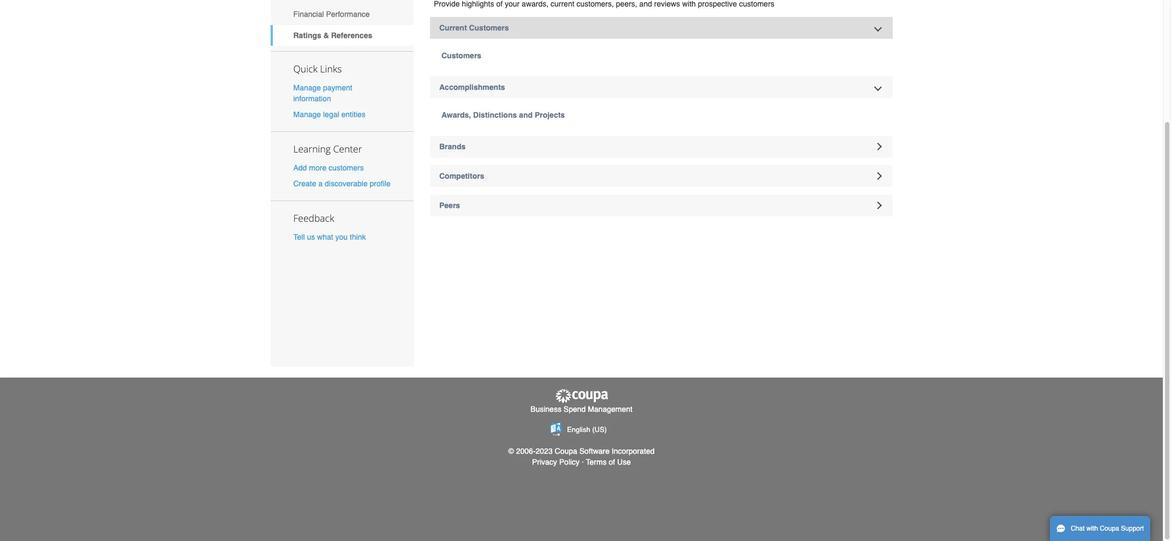 Task type: vqa. For each thing, say whether or not it's contained in the screenshot.
Email
no



Task type: describe. For each thing, give the bounding box(es) containing it.
competitors
[[439, 172, 484, 181]]

more
[[309, 164, 326, 172]]

distinctions
[[473, 111, 517, 120]]

&
[[324, 31, 329, 40]]

financial performance link
[[270, 4, 414, 25]]

and
[[519, 111, 533, 120]]

awards,
[[442, 111, 471, 120]]

english (us)
[[567, 426, 607, 435]]

2023
[[536, 448, 553, 456]]

business spend management
[[531, 406, 633, 414]]

coupa inside button
[[1100, 526, 1119, 533]]

you
[[335, 233, 348, 242]]

manage for manage payment information
[[293, 83, 321, 92]]

0 horizontal spatial coupa
[[555, 448, 577, 456]]

tell us what you think
[[293, 233, 366, 242]]

learning
[[293, 142, 331, 156]]

think
[[350, 233, 366, 242]]

management
[[588, 406, 633, 414]]

entities
[[341, 110, 366, 119]]

awards, distinctions and projects
[[442, 111, 565, 120]]

tell
[[293, 233, 305, 242]]

2006-
[[516, 448, 536, 456]]

©
[[508, 448, 514, 456]]

accomplishments heading
[[430, 76, 893, 98]]

software
[[579, 448, 610, 456]]

ratings & references link
[[270, 25, 414, 46]]

manage legal entities
[[293, 110, 366, 119]]

links
[[320, 62, 342, 75]]

with
[[1087, 526, 1098, 533]]

financial
[[293, 10, 324, 19]]

manage payment information
[[293, 83, 352, 103]]

chat with coupa support button
[[1050, 517, 1151, 542]]

add
[[293, 164, 307, 172]]

(us)
[[592, 426, 607, 435]]

information
[[293, 94, 331, 103]]

customers
[[329, 164, 364, 172]]

english
[[567, 426, 590, 435]]

chat with coupa support
[[1071, 526, 1144, 533]]

payment
[[323, 83, 352, 92]]

feedback
[[293, 212, 334, 225]]

privacy policy link
[[532, 458, 580, 467]]

add more customers
[[293, 164, 364, 172]]

use
[[617, 458, 631, 467]]

add more customers link
[[293, 164, 364, 172]]

terms of use link
[[586, 458, 631, 467]]

manage legal entities link
[[293, 110, 366, 119]]

current customers button
[[430, 17, 893, 39]]

a
[[318, 180, 323, 188]]

brands
[[439, 142, 466, 151]]

business
[[531, 406, 562, 414]]

policy
[[559, 458, 580, 467]]



Task type: locate. For each thing, give the bounding box(es) containing it.
manage
[[293, 83, 321, 92], [293, 110, 321, 119]]

center
[[333, 142, 362, 156]]

quick
[[293, 62, 318, 75]]

projects
[[535, 111, 565, 120]]

manage down information
[[293, 110, 321, 119]]

1 vertical spatial customers
[[442, 51, 481, 60]]

tell us what you think button
[[293, 232, 366, 243]]

2 manage from the top
[[293, 110, 321, 119]]

manage up information
[[293, 83, 321, 92]]

manage inside 'manage payment information'
[[293, 83, 321, 92]]

1 horizontal spatial coupa
[[1100, 526, 1119, 533]]

current
[[439, 23, 467, 32]]

us
[[307, 233, 315, 242]]

ratings & references
[[293, 31, 372, 40]]

brands heading
[[430, 136, 893, 158]]

© 2006-2023 coupa software incorporated
[[508, 448, 655, 456]]

profile
[[370, 180, 391, 188]]

accomplishments button
[[430, 76, 893, 98]]

coupa supplier portal image
[[554, 389, 609, 405]]

manage payment information link
[[293, 83, 352, 103]]

1 vertical spatial coupa
[[1100, 526, 1119, 533]]

create a discoverable profile link
[[293, 180, 391, 188]]

discoverable
[[325, 180, 368, 188]]

coupa up 'policy'
[[555, 448, 577, 456]]

peers heading
[[430, 195, 893, 217]]

quick links
[[293, 62, 342, 75]]

privacy
[[532, 458, 557, 467]]

terms of use
[[586, 458, 631, 467]]

support
[[1121, 526, 1144, 533]]

ratings
[[293, 31, 321, 40]]

manage for manage legal entities
[[293, 110, 321, 119]]

competitors heading
[[430, 165, 893, 187]]

coupa
[[555, 448, 577, 456], [1100, 526, 1119, 533]]

competitors button
[[430, 165, 893, 187]]

references
[[331, 31, 372, 40]]

create
[[293, 180, 316, 188]]

create a discoverable profile
[[293, 180, 391, 188]]

brands button
[[430, 136, 893, 158]]

peers button
[[430, 195, 893, 217]]

financial performance
[[293, 10, 370, 19]]

0 vertical spatial customers
[[469, 23, 509, 32]]

current customers heading
[[430, 17, 893, 39]]

privacy policy
[[532, 458, 580, 467]]

accomplishments
[[439, 83, 505, 92]]

current customers
[[439, 23, 509, 32]]

customers right current
[[469, 23, 509, 32]]

coupa right with
[[1100, 526, 1119, 533]]

what
[[317, 233, 333, 242]]

0 vertical spatial coupa
[[555, 448, 577, 456]]

1 vertical spatial manage
[[293, 110, 321, 119]]

performance
[[326, 10, 370, 19]]

customers
[[469, 23, 509, 32], [442, 51, 481, 60]]

chat
[[1071, 526, 1085, 533]]

customers down current
[[442, 51, 481, 60]]

customers inside dropdown button
[[469, 23, 509, 32]]

spend
[[564, 406, 586, 414]]

learning center
[[293, 142, 362, 156]]

0 vertical spatial manage
[[293, 83, 321, 92]]

of
[[609, 458, 615, 467]]

1 manage from the top
[[293, 83, 321, 92]]

incorporated
[[612, 448, 655, 456]]

legal
[[323, 110, 339, 119]]

peers
[[439, 201, 460, 210]]

terms
[[586, 458, 607, 467]]



